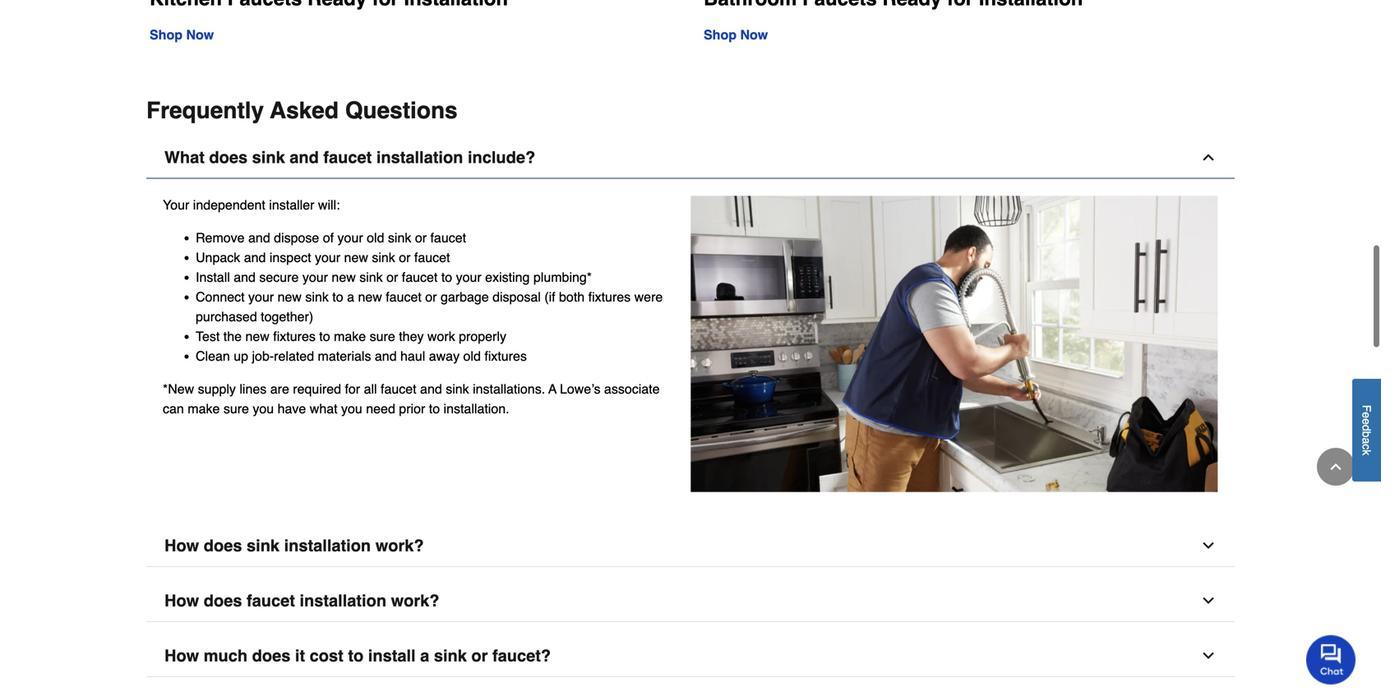 Task type: vqa. For each thing, say whether or not it's contained in the screenshot.
the rightmost SHOP NOW "link"
yes



Task type: describe. For each thing, give the bounding box(es) containing it.
test
[[196, 329, 220, 344]]

remove and dispose of your old sink or faucet unpack and inspect your new sink or faucet install and secure your new sink or faucet to your existing plumbing* connect your new sink to a new faucet or garbage disposal (if both fixtures were purchased together) test the new fixtures to make sure they work properly clean up job-related materials and haul away old fixtures
[[196, 230, 663, 364]]

inspect
[[270, 250, 311, 265]]

how does faucet installation work? button
[[146, 580, 1235, 622]]

how does sink installation work? button
[[146, 525, 1235, 567]]

all
[[364, 381, 377, 397]]

c
[[1361, 444, 1374, 450]]

your independent installer will:
[[163, 197, 340, 212]]

faucet inside button
[[324, 148, 372, 167]]

make inside *new supply lines are required for all faucet and sink installations. a lowe's associate can make sure you have what you need prior to installation.
[[188, 401, 220, 416]]

shop for 2nd shop now link
[[704, 27, 737, 42]]

faucet?
[[493, 647, 551, 666]]

properly
[[459, 329, 507, 344]]

remove
[[196, 230, 245, 245]]

frequently
[[146, 97, 264, 124]]

work? for how does faucet installation work?
[[391, 592, 440, 611]]

existing
[[485, 270, 530, 285]]

chat invite button image
[[1307, 635, 1357, 685]]

new up together)
[[278, 289, 302, 305]]

how does sink installation work?
[[164, 536, 424, 555]]

b
[[1361, 432, 1374, 438]]

installation inside button
[[377, 148, 463, 167]]

and up 'connect'
[[234, 270, 256, 285]]

2 e from the top
[[1361, 419, 1374, 425]]

what does sink and faucet installation include?
[[164, 148, 536, 167]]

secure
[[259, 270, 299, 285]]

they
[[399, 329, 424, 344]]

include?
[[468, 148, 536, 167]]

disposal
[[493, 289, 541, 305]]

purchased
[[196, 309, 257, 324]]

materials
[[318, 349, 371, 364]]

were
[[635, 289, 663, 305]]

new right inspect
[[344, 250, 368, 265]]

job-
[[252, 349, 274, 364]]

scroll to top element
[[1318, 448, 1355, 486]]

away
[[429, 349, 460, 364]]

it
[[295, 647, 305, 666]]

chevron down image for how does sink installation work?
[[1201, 538, 1217, 554]]

much
[[204, 647, 248, 666]]

work? for how does sink installation work?
[[376, 536, 424, 555]]

install
[[368, 647, 416, 666]]

new up the job-
[[245, 329, 270, 344]]

associate
[[604, 381, 660, 397]]

what
[[310, 401, 338, 416]]

a inside 'how much does it cost to install a sink or faucet?' button
[[420, 647, 430, 666]]

your right of
[[338, 230, 363, 245]]

supply
[[198, 381, 236, 397]]

now for 1st shop now link from the left
[[186, 27, 214, 42]]

faucet inside *new supply lines are required for all faucet and sink installations. a lowe's associate can make sure you have what you need prior to installation.
[[381, 381, 417, 397]]

the
[[224, 329, 242, 344]]

sink inside button
[[252, 148, 285, 167]]

chevron up image inside scroll to top element
[[1328, 459, 1345, 475]]

your down of
[[315, 250, 341, 265]]

2 vertical spatial fixtures
[[485, 349, 527, 364]]

2 shop now link from the left
[[704, 27, 768, 42]]

how does faucet installation work?
[[164, 592, 440, 611]]

can
[[163, 401, 184, 416]]

for
[[345, 381, 360, 397]]

new up the materials
[[358, 289, 382, 305]]

installation for how does faucet installation work?
[[300, 592, 387, 611]]

will:
[[318, 197, 340, 212]]

how much does it cost to install a sink or faucet? button
[[146, 636, 1235, 678]]

and inside *new supply lines are required for all faucet and sink installations. a lowe's associate can make sure you have what you need prior to installation.
[[420, 381, 442, 397]]

work
[[428, 329, 455, 344]]

connect
[[196, 289, 245, 305]]

questions
[[345, 97, 458, 124]]

installation for how does sink installation work?
[[284, 536, 371, 555]]

2 you from the left
[[341, 401, 363, 416]]

have
[[278, 401, 306, 416]]

2 shop now from the left
[[704, 27, 768, 42]]

*new
[[163, 381, 194, 397]]

or inside button
[[472, 647, 488, 666]]

up
[[234, 349, 248, 364]]

1 e from the top
[[1361, 412, 1374, 419]]

your
[[163, 197, 189, 212]]



Task type: locate. For each thing, give the bounding box(es) containing it.
sure inside *new supply lines are required for all faucet and sink installations. a lowe's associate can make sure you have what you need prior to installation.
[[224, 401, 249, 416]]

fixtures down properly
[[485, 349, 527, 364]]

1 vertical spatial make
[[188, 401, 220, 416]]

are
[[270, 381, 289, 397]]

chevron down image up chevron down image
[[1201, 538, 1217, 554]]

asked
[[270, 97, 339, 124]]

work? inside how does faucet installation work? button
[[391, 592, 440, 611]]

0 horizontal spatial sure
[[224, 401, 249, 416]]

how
[[164, 536, 199, 555], [164, 592, 199, 611], [164, 647, 199, 666]]

a
[[347, 289, 354, 305], [1361, 438, 1374, 444], [420, 647, 430, 666]]

shop
[[150, 27, 183, 42], [704, 27, 737, 42]]

1 horizontal spatial old
[[463, 349, 481, 364]]

faucet
[[324, 148, 372, 167], [431, 230, 466, 245], [414, 250, 450, 265], [402, 270, 438, 285], [386, 289, 422, 305], [381, 381, 417, 397], [247, 592, 295, 611]]

1 shop now from the left
[[150, 27, 214, 42]]

1 shop now link from the left
[[150, 27, 214, 42]]

d
[[1361, 425, 1374, 432]]

need
[[366, 401, 395, 416]]

installations.
[[473, 381, 545, 397]]

work? inside how does sink installation work? button
[[376, 536, 424, 555]]

1 vertical spatial chevron down image
[[1201, 648, 1217, 664]]

your down inspect
[[303, 270, 328, 285]]

old right of
[[367, 230, 384, 245]]

does inside button
[[209, 148, 248, 167]]

1 how from the top
[[164, 536, 199, 555]]

*new supply lines are required for all faucet and sink installations. a lowe's associate can make sure you have what you need prior to installation.
[[163, 381, 660, 416]]

2 chevron down image from the top
[[1201, 648, 1217, 664]]

faucet inside button
[[247, 592, 295, 611]]

sink
[[252, 148, 285, 167], [388, 230, 412, 245], [372, 250, 395, 265], [360, 270, 383, 285], [305, 289, 329, 305], [446, 381, 469, 397], [247, 536, 280, 555], [434, 647, 467, 666]]

0 horizontal spatial make
[[188, 401, 220, 416]]

dispose
[[274, 230, 319, 245]]

sink inside *new supply lines are required for all faucet and sink installations. a lowe's associate can make sure you have what you need prior to installation.
[[446, 381, 469, 397]]

chevron up image
[[1201, 149, 1217, 166], [1328, 459, 1345, 475]]

1 horizontal spatial shop
[[704, 27, 737, 42]]

1 vertical spatial how
[[164, 592, 199, 611]]

0 horizontal spatial chevron up image
[[1201, 149, 1217, 166]]

of
[[323, 230, 334, 245]]

0 vertical spatial installation
[[377, 148, 463, 167]]

lines
[[240, 381, 267, 397]]

1 horizontal spatial shop now link
[[704, 27, 768, 42]]

2 now from the left
[[741, 27, 768, 42]]

0 vertical spatial old
[[367, 230, 384, 245]]

plumbing*
[[534, 270, 592, 285]]

make
[[334, 329, 366, 344], [188, 401, 220, 416]]

2 how from the top
[[164, 592, 199, 611]]

1 vertical spatial chevron up image
[[1328, 459, 1345, 475]]

unpack
[[196, 250, 240, 265]]

to
[[441, 270, 452, 285], [333, 289, 343, 305], [319, 329, 330, 344], [429, 401, 440, 416], [348, 647, 364, 666]]

you down "lines"
[[253, 401, 274, 416]]

independent
[[193, 197, 266, 212]]

0 vertical spatial sure
[[370, 329, 395, 344]]

1 horizontal spatial make
[[334, 329, 366, 344]]

1 horizontal spatial a
[[420, 647, 430, 666]]

your up garbage
[[456, 270, 482, 285]]

and down asked
[[290, 148, 319, 167]]

now
[[186, 27, 214, 42], [741, 27, 768, 42]]

a inside f e e d b a c k button
[[1361, 438, 1374, 444]]

0 vertical spatial chevron down image
[[1201, 538, 1217, 554]]

what does sink and faucet installation include? button
[[146, 137, 1235, 179]]

frequently asked questions
[[146, 97, 458, 124]]

e up d
[[1361, 412, 1374, 419]]

installation down questions
[[377, 148, 463, 167]]

does for how does faucet installation work?
[[204, 592, 242, 611]]

2 horizontal spatial a
[[1361, 438, 1374, 444]]

how much does it cost to install a sink or faucet?
[[164, 647, 551, 666]]

shop now
[[150, 27, 214, 42], [704, 27, 768, 42]]

install
[[196, 270, 230, 285]]

sure left they
[[370, 329, 395, 344]]

1 horizontal spatial shop now
[[704, 27, 768, 42]]

how for how does sink installation work?
[[164, 536, 199, 555]]

new
[[344, 250, 368, 265], [332, 270, 356, 285], [278, 289, 302, 305], [358, 289, 382, 305], [245, 329, 270, 344]]

0 horizontal spatial shop now link
[[150, 27, 214, 42]]

2 vertical spatial installation
[[300, 592, 387, 611]]

f e e d b a c k
[[1361, 405, 1374, 456]]

chevron down image inside how does sink installation work? button
[[1201, 538, 1217, 554]]

installer
[[269, 197, 315, 212]]

a
[[549, 381, 557, 397]]

sure down "lines"
[[224, 401, 249, 416]]

0 horizontal spatial fixtures
[[273, 329, 316, 344]]

lowe's
[[560, 381, 601, 397]]

make down supply on the bottom left of the page
[[188, 401, 220, 416]]

e up "b"
[[1361, 419, 1374, 425]]

sure
[[370, 329, 395, 344], [224, 401, 249, 416]]

together)
[[261, 309, 314, 324]]

installation up how does faucet installation work?
[[284, 536, 371, 555]]

a up the materials
[[347, 289, 354, 305]]

fixtures up related
[[273, 329, 316, 344]]

make up the materials
[[334, 329, 366, 344]]

a right install
[[420, 647, 430, 666]]

0 vertical spatial chevron up image
[[1201, 149, 1217, 166]]

installation up how much does it cost to install a sink or faucet?
[[300, 592, 387, 611]]

work?
[[376, 536, 424, 555], [391, 592, 440, 611]]

0 vertical spatial work?
[[376, 536, 424, 555]]

k
[[1361, 450, 1374, 456]]

how for how much does it cost to install a sink or faucet?
[[164, 647, 199, 666]]

1 shop from the left
[[150, 27, 183, 42]]

chevron down image
[[1201, 538, 1217, 554], [1201, 648, 1217, 664]]

1 vertical spatial sure
[[224, 401, 249, 416]]

you down for
[[341, 401, 363, 416]]

installation.
[[444, 401, 510, 416]]

0 vertical spatial how
[[164, 536, 199, 555]]

e
[[1361, 412, 1374, 419], [1361, 419, 1374, 425]]

haul
[[401, 349, 425, 364]]

your down secure at top left
[[248, 289, 274, 305]]

0 horizontal spatial you
[[253, 401, 274, 416]]

chevron down image inside 'how much does it cost to install a sink or faucet?' button
[[1201, 648, 1217, 664]]

old down properly
[[463, 349, 481, 364]]

and up secure at top left
[[244, 250, 266, 265]]

chevron up image inside what does sink and faucet installation include? button
[[1201, 149, 1217, 166]]

sure inside the remove and dispose of your old sink or faucet unpack and inspect your new sink or faucet install and secure your new sink or faucet to your existing plumbing* connect your new sink to a new faucet or garbage disposal (if both fixtures were purchased together) test the new fixtures to make sure they work properly clean up job-related materials and haul away old fixtures
[[370, 329, 395, 344]]

or
[[415, 230, 427, 245], [399, 250, 411, 265], [387, 270, 398, 285], [425, 289, 437, 305], [472, 647, 488, 666]]

1 vertical spatial work?
[[391, 592, 440, 611]]

1 vertical spatial fixtures
[[273, 329, 316, 344]]

does for what does sink and faucet installation include?
[[209, 148, 248, 167]]

does for how does sink installation work?
[[204, 536, 242, 555]]

cost
[[310, 647, 344, 666]]

0 vertical spatial fixtures
[[589, 289, 631, 305]]

a up k
[[1361, 438, 1374, 444]]

does
[[209, 148, 248, 167], [204, 536, 242, 555], [204, 592, 242, 611], [252, 647, 291, 666]]

to inside *new supply lines are required for all faucet and sink installations. a lowe's associate can make sure you have what you need prior to installation.
[[429, 401, 440, 416]]

both
[[559, 289, 585, 305]]

1 horizontal spatial sure
[[370, 329, 395, 344]]

1 now from the left
[[186, 27, 214, 42]]

to inside button
[[348, 647, 364, 666]]

fixtures right both
[[589, 289, 631, 305]]

chevron down image for how much does it cost to install a sink or faucet?
[[1201, 648, 1217, 664]]

new down of
[[332, 270, 356, 285]]

f
[[1361, 405, 1374, 412]]

what
[[164, 148, 205, 167]]

related
[[274, 349, 314, 364]]

1 horizontal spatial fixtures
[[485, 349, 527, 364]]

a man in a blue lowe's vest installing a faucet on a stainless sink in a kitchen. image
[[691, 195, 1219, 493]]

you
[[253, 401, 274, 416], [341, 401, 363, 416]]

garbage
[[441, 289, 489, 305]]

1 vertical spatial a
[[1361, 438, 1374, 444]]

3 how from the top
[[164, 647, 199, 666]]

(if
[[545, 289, 556, 305]]

and inside button
[[290, 148, 319, 167]]

f e e d b a c k button
[[1353, 379, 1382, 482]]

now for 2nd shop now link
[[741, 27, 768, 42]]

0 horizontal spatial old
[[367, 230, 384, 245]]

and up prior
[[420, 381, 442, 397]]

shop now link
[[150, 27, 214, 42], [704, 27, 768, 42]]

1 horizontal spatial now
[[741, 27, 768, 42]]

0 horizontal spatial now
[[186, 27, 214, 42]]

chevron down image down chevron down image
[[1201, 648, 1217, 664]]

0 vertical spatial a
[[347, 289, 354, 305]]

and
[[290, 148, 319, 167], [248, 230, 270, 245], [244, 250, 266, 265], [234, 270, 256, 285], [375, 349, 397, 364], [420, 381, 442, 397]]

2 shop from the left
[[704, 27, 737, 42]]

clean
[[196, 349, 230, 364]]

1 horizontal spatial you
[[341, 401, 363, 416]]

and down your independent installer will:
[[248, 230, 270, 245]]

2 horizontal spatial fixtures
[[589, 289, 631, 305]]

0 horizontal spatial shop
[[150, 27, 183, 42]]

1 you from the left
[[253, 401, 274, 416]]

a inside the remove and dispose of your old sink or faucet unpack and inspect your new sink or faucet install and secure your new sink or faucet to your existing plumbing* connect your new sink to a new faucet or garbage disposal (if both fixtures were purchased together) test the new fixtures to make sure they work properly clean up job-related materials and haul away old fixtures
[[347, 289, 354, 305]]

and left haul
[[375, 349, 397, 364]]

required
[[293, 381, 341, 397]]

1 vertical spatial installation
[[284, 536, 371, 555]]

old
[[367, 230, 384, 245], [463, 349, 481, 364]]

0 horizontal spatial shop now
[[150, 27, 214, 42]]

installation
[[377, 148, 463, 167], [284, 536, 371, 555], [300, 592, 387, 611]]

how for how does faucet installation work?
[[164, 592, 199, 611]]

fixtures
[[589, 289, 631, 305], [273, 329, 316, 344], [485, 349, 527, 364]]

0 horizontal spatial a
[[347, 289, 354, 305]]

0 vertical spatial make
[[334, 329, 366, 344]]

make inside the remove and dispose of your old sink or faucet unpack and inspect your new sink or faucet install and secure your new sink or faucet to your existing plumbing* connect your new sink to a new faucet or garbage disposal (if both fixtures were purchased together) test the new fixtures to make sure they work properly clean up job-related materials and haul away old fixtures
[[334, 329, 366, 344]]

chevron down image
[[1201, 593, 1217, 609]]

shop for 1st shop now link from the left
[[150, 27, 183, 42]]

2 vertical spatial how
[[164, 647, 199, 666]]

prior
[[399, 401, 425, 416]]

1 chevron down image from the top
[[1201, 538, 1217, 554]]

1 vertical spatial old
[[463, 349, 481, 364]]

2 vertical spatial a
[[420, 647, 430, 666]]

1 horizontal spatial chevron up image
[[1328, 459, 1345, 475]]



